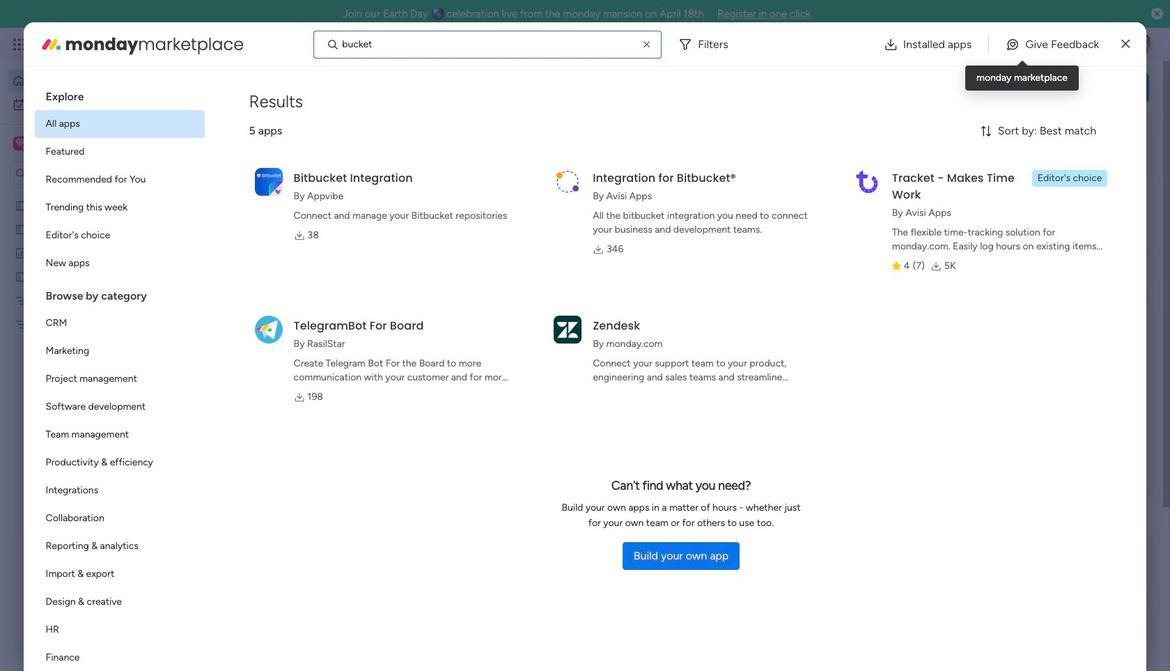 Task type: vqa. For each thing, say whether or not it's contained in the screenshot.
v2 like image associated with v2 seen icon
no



Task type: describe. For each thing, give the bounding box(es) containing it.
terry turtle image
[[1132, 33, 1154, 56]]

search everything image
[[1050, 38, 1064, 52]]

monday marketplace image
[[1016, 38, 1029, 52]]

public dashboard image
[[15, 246, 28, 259]]

see plans image
[[231, 37, 244, 52]]

2 image
[[965, 29, 977, 44]]

help center element
[[941, 603, 1150, 659]]

1 vertical spatial dapulse x slim image
[[1129, 129, 1146, 146]]

check circle image
[[962, 177, 971, 187]]

workspace image
[[15, 136, 25, 151]]



Task type: locate. For each thing, give the bounding box(es) containing it.
3 public board image from the top
[[15, 270, 28, 283]]

help image
[[1080, 38, 1094, 52]]

notifications image
[[924, 38, 937, 52]]

update feed image
[[954, 38, 968, 52]]

workspace image
[[13, 136, 27, 151]]

2 public board image from the top
[[15, 222, 28, 236]]

Search in workspace field
[[29, 166, 116, 182]]

quick search results list box
[[215, 158, 907, 514]]

getting started element
[[941, 536, 1150, 592]]

invite members image
[[985, 38, 999, 52]]

dapulse x slim image
[[1122, 36, 1131, 53], [1129, 129, 1146, 146]]

option
[[8, 70, 169, 92], [8, 93, 169, 116], [35, 110, 205, 138], [35, 138, 205, 166], [35, 166, 205, 194], [0, 193, 178, 196], [35, 194, 205, 222], [35, 222, 205, 250], [35, 250, 205, 277], [35, 309, 205, 337], [35, 337, 205, 365], [35, 365, 205, 393], [35, 393, 205, 421], [35, 421, 205, 449], [35, 449, 205, 477], [35, 477, 205, 505], [35, 505, 205, 533], [35, 533, 205, 560], [35, 560, 205, 588], [35, 588, 205, 616], [35, 616, 205, 644], [35, 644, 205, 671]]

2 vertical spatial public board image
[[15, 270, 28, 283]]

0 vertical spatial public board image
[[15, 199, 28, 212]]

0 vertical spatial dapulse x slim image
[[1122, 36, 1131, 53]]

1 vertical spatial public board image
[[15, 222, 28, 236]]

workspace selection element
[[13, 135, 116, 153]]

2 heading from the top
[[35, 277, 205, 309]]

monday marketplace image
[[40, 33, 62, 55]]

select product image
[[13, 38, 26, 52]]

1 public board image from the top
[[15, 199, 28, 212]]

1 vertical spatial heading
[[35, 277, 205, 309]]

list box
[[35, 78, 205, 671], [0, 191, 178, 524]]

heading
[[35, 78, 205, 110], [35, 277, 205, 309]]

v2 user feedback image
[[952, 80, 963, 95]]

circle o image
[[962, 230, 971, 240]]

0 vertical spatial heading
[[35, 78, 205, 110]]

public board image
[[15, 199, 28, 212], [15, 222, 28, 236], [15, 270, 28, 283]]

1 heading from the top
[[35, 78, 205, 110]]

v2 bolt switch image
[[1061, 80, 1069, 95]]

app logo image
[[255, 168, 283, 196], [554, 168, 582, 196], [854, 168, 882, 196], [255, 316, 283, 343], [554, 316, 582, 343]]



